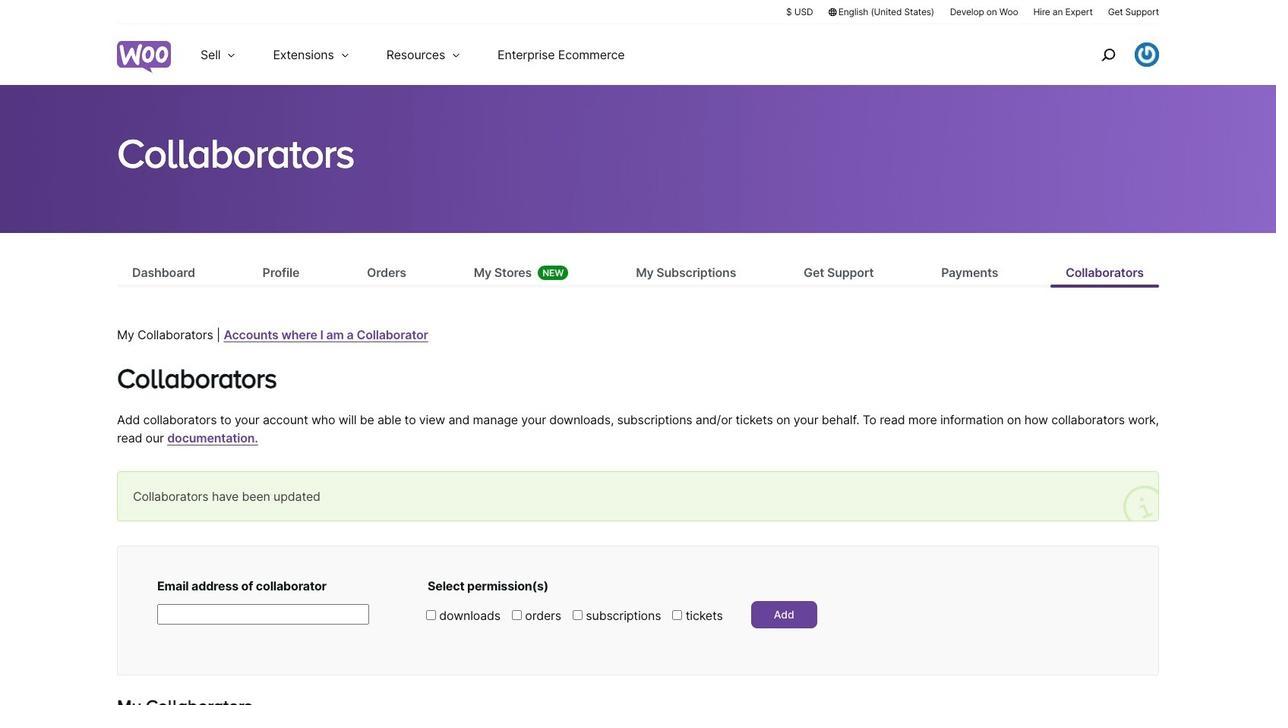 Task type: describe. For each thing, give the bounding box(es) containing it.
search image
[[1096, 43, 1120, 67]]



Task type: locate. For each thing, give the bounding box(es) containing it.
open account menu image
[[1135, 43, 1159, 67]]

None checkbox
[[426, 611, 436, 620], [512, 611, 522, 620], [573, 611, 583, 620], [672, 611, 682, 620], [426, 611, 436, 620], [512, 611, 522, 620], [573, 611, 583, 620], [672, 611, 682, 620]]

service navigation menu element
[[1069, 30, 1159, 79]]



Task type: vqa. For each thing, say whether or not it's contained in the screenshot.
option
yes



